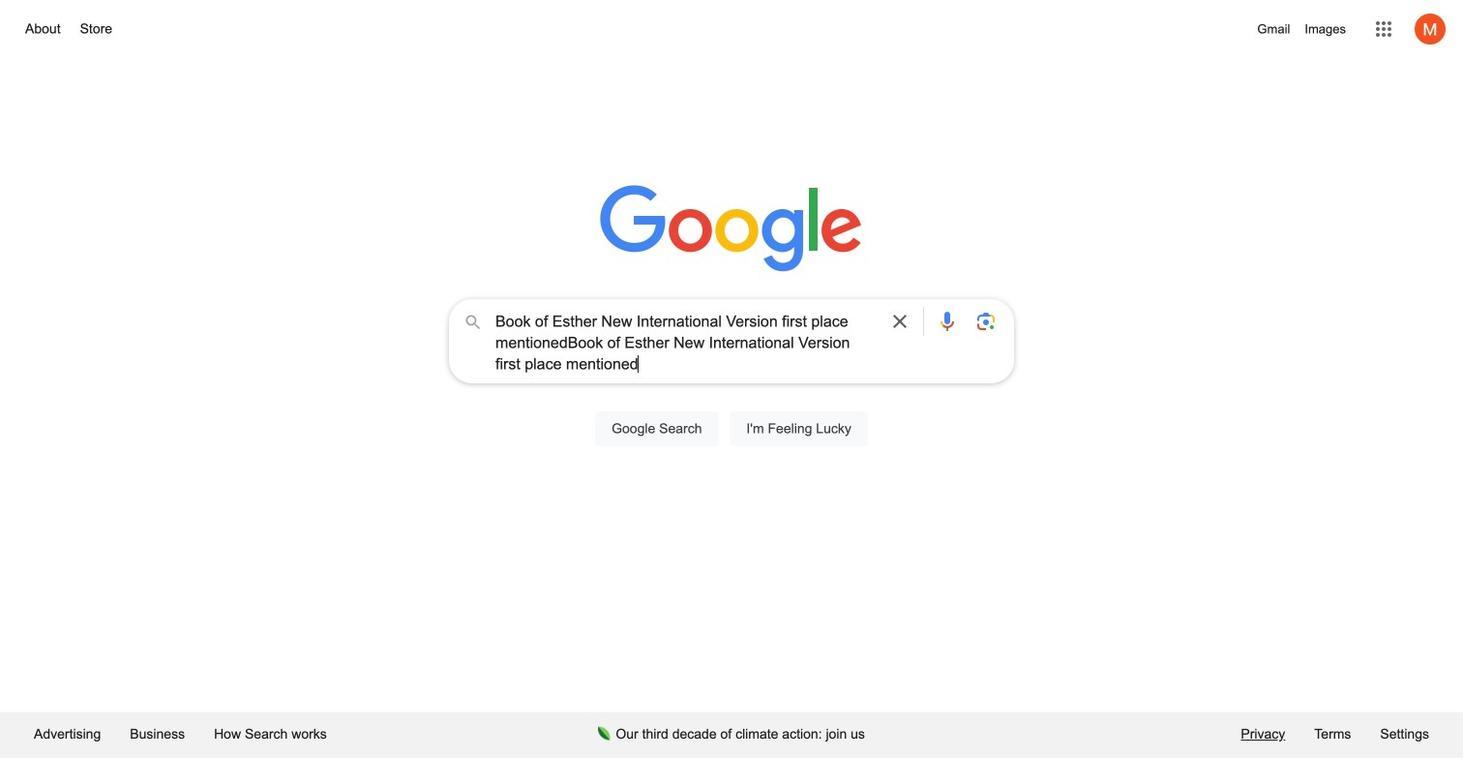 Task type: vqa. For each thing, say whether or not it's contained in the screenshot.

no



Task type: describe. For each thing, give the bounding box(es) containing it.
search by image image
[[975, 310, 998, 333]]

Search text field
[[496, 311, 877, 375]]



Task type: locate. For each thing, give the bounding box(es) containing it.
google image
[[600, 185, 864, 274]]

search by voice image
[[936, 310, 959, 333]]

None search field
[[19, 293, 1444, 469]]



